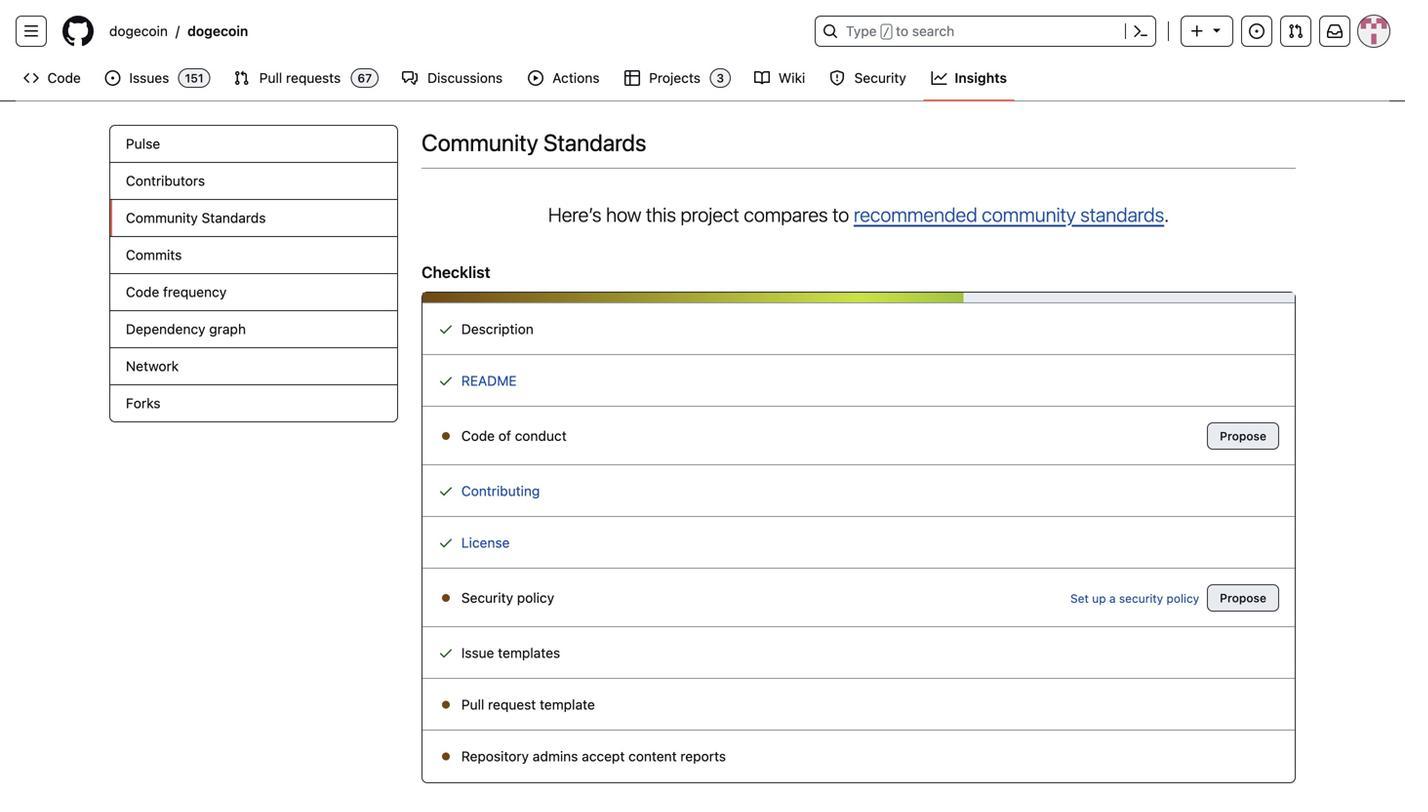 Task type: locate. For each thing, give the bounding box(es) containing it.
not added yet image left repository
[[438, 749, 454, 765]]

3 added image from the top
[[438, 646, 454, 661]]

list containing dogecoin / dogecoin
[[102, 16, 803, 47]]

shield image
[[830, 70, 845, 86]]

code for code frequency
[[126, 284, 159, 300]]

/
[[176, 23, 180, 39], [883, 25, 890, 39]]

0 vertical spatial git pull request image
[[1288, 23, 1304, 39]]

1 horizontal spatial to
[[896, 23, 909, 39]]

book image
[[755, 70, 770, 86]]

issue opened image for topmost the git pull request image
[[1249, 23, 1265, 39]]

0 vertical spatial community
[[422, 129, 538, 156]]

/ inside dogecoin / dogecoin
[[176, 23, 180, 39]]

added image left the description
[[438, 322, 454, 337]]

reports
[[681, 749, 726, 765]]

community standards down play image
[[422, 129, 647, 156]]

conduct
[[515, 428, 567, 444]]

0 vertical spatial pull
[[259, 70, 282, 86]]

0 horizontal spatial community standards
[[126, 210, 266, 226]]

forks
[[126, 395, 161, 411]]

standards down actions
[[544, 129, 647, 156]]

code down commits
[[126, 284, 159, 300]]

1 vertical spatial standards
[[202, 210, 266, 226]]

0 horizontal spatial code
[[47, 70, 81, 86]]

community down discussions
[[422, 129, 538, 156]]

1 vertical spatial added image
[[438, 535, 454, 551]]

dogecoin link
[[102, 16, 176, 47], [180, 16, 256, 47]]

security right shield image
[[855, 70, 907, 86]]

0 horizontal spatial to
[[833, 203, 849, 226]]

1 horizontal spatial dogecoin
[[187, 23, 248, 39]]

0 horizontal spatial community
[[126, 210, 198, 226]]

projects
[[649, 70, 701, 86]]

dogecoin up 151
[[187, 23, 248, 39]]

1 vertical spatial community
[[126, 210, 198, 226]]

checklist
[[422, 263, 491, 282]]

issue opened image
[[1249, 23, 1265, 39], [105, 70, 120, 86]]

2 vertical spatial added image
[[438, 646, 454, 661]]

code left "of"
[[461, 428, 495, 444]]

1 horizontal spatial dogecoin link
[[180, 16, 256, 47]]

to
[[896, 23, 909, 39], [833, 203, 849, 226]]

1 horizontal spatial security
[[855, 70, 907, 86]]

0 vertical spatial not added yet image
[[438, 428, 454, 444]]

added image left issue at the left
[[438, 646, 454, 661]]

1 horizontal spatial issue opened image
[[1249, 23, 1265, 39]]

/ inside type / to search
[[883, 25, 890, 39]]

1 not added yet image from the top
[[438, 428, 454, 444]]

network
[[126, 358, 179, 374]]

git pull request image left notifications "image"
[[1288, 23, 1304, 39]]

community standards inside 'insights' element
[[126, 210, 266, 226]]

dogecoin link up 151
[[180, 16, 256, 47]]

how
[[606, 203, 642, 226]]

1 horizontal spatial community standards
[[422, 129, 647, 156]]

1 horizontal spatial community
[[422, 129, 538, 156]]

code inside code link
[[47, 70, 81, 86]]

code frequency
[[126, 284, 227, 300]]

policy
[[517, 590, 555, 606], [1167, 592, 1200, 606]]

standards down contributors link
[[202, 210, 266, 226]]

frequency
[[163, 284, 227, 300]]

3 not added yet image from the top
[[438, 749, 454, 765]]

added image left license link
[[438, 535, 454, 551]]

graph image
[[931, 70, 947, 86]]

recommended community standards link
[[854, 203, 1165, 226]]

None submit
[[1208, 585, 1280, 612]]

wiki
[[779, 70, 806, 86]]

to left "search"
[[896, 23, 909, 39]]

community
[[422, 129, 538, 156], [126, 210, 198, 226]]

0 horizontal spatial /
[[176, 23, 180, 39]]

security for security policy
[[461, 590, 513, 606]]

actions link
[[520, 63, 609, 93]]

0 vertical spatial security
[[855, 70, 907, 86]]

0 horizontal spatial git pull request image
[[234, 70, 249, 86]]

not added yet image
[[438, 428, 454, 444], [438, 697, 454, 713], [438, 749, 454, 765]]

wiki link
[[747, 63, 814, 93]]

community down contributors
[[126, 210, 198, 226]]

0 vertical spatial added image
[[438, 322, 454, 337]]

1 added image from the top
[[438, 373, 454, 389]]

1 vertical spatial added image
[[438, 484, 454, 499]]

pull left request
[[461, 697, 484, 713]]

git pull request image right 151
[[234, 70, 249, 86]]

not added yet image left "of"
[[438, 428, 454, 444]]

list
[[102, 16, 803, 47]]

triangle down image
[[1209, 22, 1225, 38]]

2 dogecoin from the left
[[187, 23, 248, 39]]

code
[[47, 70, 81, 86], [126, 284, 159, 300], [461, 428, 495, 444]]

2 not added yet image from the top
[[438, 697, 454, 713]]

policy right security on the bottom right of the page
[[1167, 592, 1200, 606]]

151
[[185, 71, 204, 85]]

0 horizontal spatial issue opened image
[[105, 70, 120, 86]]

0 horizontal spatial dogecoin
[[109, 23, 168, 39]]

issue opened image right triangle down "icon"
[[1249, 23, 1265, 39]]

1 vertical spatial code
[[126, 284, 159, 300]]

.
[[1165, 203, 1169, 226]]

pull
[[259, 70, 282, 86], [461, 697, 484, 713]]

1 vertical spatial pull
[[461, 697, 484, 713]]

plus image
[[1190, 23, 1205, 39]]

2 horizontal spatial code
[[461, 428, 495, 444]]

0 horizontal spatial dogecoin link
[[102, 16, 176, 47]]

pulse link
[[110, 126, 397, 163]]

here's
[[548, 203, 602, 226]]

pull for pull requests
[[259, 70, 282, 86]]

1 vertical spatial issue opened image
[[105, 70, 120, 86]]

security
[[855, 70, 907, 86], [461, 590, 513, 606]]

1 vertical spatial not added yet image
[[438, 697, 454, 713]]

git pull request image
[[1288, 23, 1304, 39], [234, 70, 249, 86]]

1 horizontal spatial policy
[[1167, 592, 1200, 606]]

here's how this project compares to recommended community standards .
[[548, 203, 1169, 226]]

0 vertical spatial issue opened image
[[1249, 23, 1265, 39]]

accept
[[582, 749, 625, 765]]

added image
[[438, 322, 454, 337], [438, 484, 454, 499], [438, 646, 454, 661]]

not added yet image left request
[[438, 697, 454, 713]]

2 vertical spatial not added yet image
[[438, 749, 454, 765]]

commits link
[[110, 237, 397, 274]]

code of conduct
[[458, 428, 567, 444]]

type / to search
[[846, 23, 955, 39]]

0 vertical spatial code
[[47, 70, 81, 86]]

code right code icon
[[47, 70, 81, 86]]

0 horizontal spatial pull
[[259, 70, 282, 86]]

0 vertical spatial added image
[[438, 373, 454, 389]]

community standards
[[422, 129, 647, 156], [126, 210, 266, 226]]

readme link
[[461, 373, 517, 389]]

to right compares at the top
[[833, 203, 849, 226]]

added image
[[438, 373, 454, 389], [438, 535, 454, 551]]

recommended
[[854, 203, 978, 226]]

1 horizontal spatial standards
[[544, 129, 647, 156]]

this
[[646, 203, 676, 226]]

1 horizontal spatial /
[[883, 25, 890, 39]]

template
[[540, 697, 595, 713]]

1 horizontal spatial git pull request image
[[1288, 23, 1304, 39]]

1 vertical spatial security
[[461, 590, 513, 606]]

compares
[[744, 203, 828, 226]]

code link
[[16, 63, 89, 93]]

added image left the 'readme'
[[438, 373, 454, 389]]

1 vertical spatial community standards
[[126, 210, 266, 226]]

1 vertical spatial git pull request image
[[234, 70, 249, 86]]

dogecoin link up issues
[[102, 16, 176, 47]]

not added yet image for repository admins accept content reports
[[438, 749, 454, 765]]

community standards down contributors
[[126, 210, 266, 226]]

issue opened image left issues
[[105, 70, 120, 86]]

standards
[[544, 129, 647, 156], [202, 210, 266, 226]]

0 horizontal spatial standards
[[202, 210, 266, 226]]

2 added image from the top
[[438, 535, 454, 551]]

set up a security policy
[[1071, 592, 1200, 606]]

contributors link
[[110, 163, 397, 200]]

security link
[[822, 63, 916, 93]]

discussions
[[428, 70, 503, 86]]

0 horizontal spatial security
[[461, 590, 513, 606]]

issue templates
[[458, 645, 560, 661]]

1 horizontal spatial code
[[126, 284, 159, 300]]

1 dogecoin from the left
[[109, 23, 168, 39]]

policy up the templates
[[517, 590, 555, 606]]

table image
[[624, 70, 640, 86]]

security right not added yet icon
[[461, 590, 513, 606]]

1 horizontal spatial pull
[[461, 697, 484, 713]]

added image left contributing link on the bottom of page
[[438, 484, 454, 499]]

pull left requests
[[259, 70, 282, 86]]

community inside 'community standards' link
[[126, 210, 198, 226]]

code inside code frequency link
[[126, 284, 159, 300]]

insights element
[[109, 125, 398, 423]]

2 vertical spatial code
[[461, 428, 495, 444]]

security policy
[[458, 590, 555, 606]]

1 added image from the top
[[438, 322, 454, 337]]

dogecoin up issues
[[109, 23, 168, 39]]

standards
[[1081, 203, 1165, 226]]

dogecoin
[[109, 23, 168, 39], [187, 23, 248, 39]]



Task type: describe. For each thing, give the bounding box(es) containing it.
description
[[458, 321, 534, 337]]

play image
[[528, 70, 544, 86]]

content
[[629, 749, 677, 765]]

dependency graph
[[126, 321, 246, 337]]

added image for description
[[438, 322, 454, 337]]

templates
[[498, 645, 560, 661]]

1 vertical spatial to
[[833, 203, 849, 226]]

contributing link
[[461, 483, 540, 499]]

repository admins accept content reports
[[458, 749, 726, 765]]

code for code of conduct
[[461, 428, 495, 444]]

network link
[[110, 348, 397, 386]]

community standards link
[[110, 200, 397, 237]]

requests
[[286, 70, 341, 86]]

a
[[1110, 592, 1116, 606]]

project
[[681, 203, 740, 226]]

dependency
[[126, 321, 206, 337]]

code image
[[23, 70, 39, 86]]

license
[[461, 535, 510, 551]]

comment discussion image
[[402, 70, 418, 86]]

notifications image
[[1327, 23, 1343, 39]]

0 vertical spatial standards
[[544, 129, 647, 156]]

policy inside "set up a security policy" link
[[1167, 592, 1200, 606]]

2 added image from the top
[[438, 484, 454, 499]]

community
[[982, 203, 1076, 226]]

security
[[1119, 592, 1164, 606]]

pull requests
[[259, 70, 341, 86]]

readme
[[461, 373, 517, 389]]

0 vertical spatial community standards
[[422, 129, 647, 156]]

request
[[488, 697, 536, 713]]

propose link
[[1208, 423, 1280, 450]]

contributing
[[461, 483, 540, 499]]

repository
[[461, 749, 529, 765]]

/ for type
[[883, 25, 890, 39]]

propose
[[1220, 429, 1267, 443]]

homepage image
[[62, 16, 94, 47]]

added image for issue templates
[[438, 646, 454, 661]]

of
[[499, 428, 511, 444]]

insights link
[[924, 63, 1015, 93]]

type
[[846, 23, 877, 39]]

license link
[[461, 535, 510, 551]]

added image for readme
[[438, 373, 454, 389]]

pulse
[[126, 136, 160, 152]]

1 dogecoin link from the left
[[102, 16, 176, 47]]

added image for license
[[438, 535, 454, 551]]

not added yet image for pull request template
[[438, 697, 454, 713]]

dogecoin / dogecoin
[[109, 23, 248, 39]]

issues
[[129, 70, 169, 86]]

3
[[717, 71, 724, 85]]

code for code
[[47, 70, 81, 86]]

2 dogecoin link from the left
[[180, 16, 256, 47]]

code frequency link
[[110, 274, 397, 311]]

issue opened image for the leftmost the git pull request image
[[105, 70, 120, 86]]

graph
[[209, 321, 246, 337]]

pull for pull request template
[[461, 697, 484, 713]]

/ for dogecoin
[[176, 23, 180, 39]]

command palette image
[[1133, 23, 1149, 39]]

admins
[[533, 749, 578, 765]]

dependency graph link
[[110, 311, 397, 348]]

discussions link
[[395, 63, 512, 93]]

standards inside 'insights' element
[[202, 210, 266, 226]]

actions
[[553, 70, 600, 86]]

issue
[[461, 645, 494, 661]]

67
[[358, 71, 372, 85]]

forks link
[[110, 386, 397, 422]]

up
[[1092, 592, 1106, 606]]

insights
[[955, 70, 1007, 86]]

security for security
[[855, 70, 907, 86]]

commits
[[126, 247, 182, 263]]

not added yet image for code of conduct
[[438, 428, 454, 444]]

0 vertical spatial to
[[896, 23, 909, 39]]

set up a security policy link
[[1071, 590, 1200, 608]]

0 horizontal spatial policy
[[517, 590, 555, 606]]

set
[[1071, 592, 1089, 606]]

pull request template
[[458, 697, 595, 713]]

search
[[912, 23, 955, 39]]

contributors
[[126, 173, 205, 189]]

not added yet image
[[438, 590, 454, 606]]



Task type: vqa. For each thing, say whether or not it's contained in the screenshot.
community
yes



